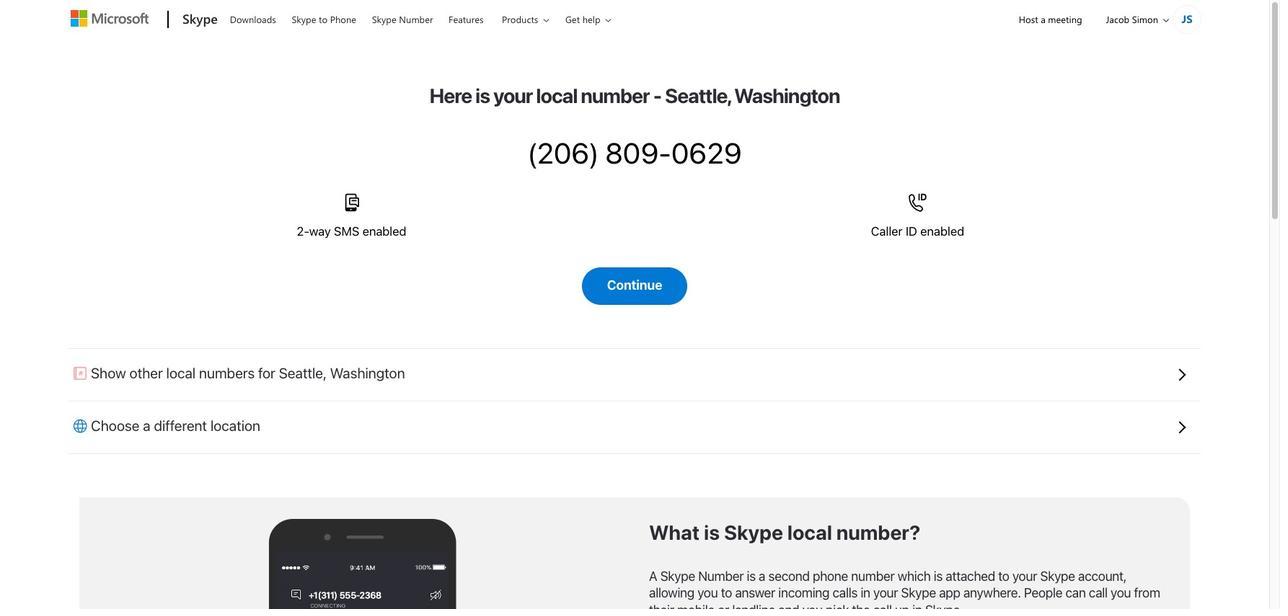 Task type: describe. For each thing, give the bounding box(es) containing it.
number?
[[836, 521, 920, 545]]

show other local numbers for seattle, washington
[[91, 365, 405, 382]]

way
[[309, 224, 331, 239]]

a inside the a skype number is a second phone number which is attached to your skype account, allowing you to answer incoming calls in your skype app anywhere. people can call you from their mobile or landline and you pick the call up in skype.
[[759, 569, 765, 584]]

a for meeting
[[1041, 13, 1046, 25]]

what
[[649, 521, 700, 545]]

is right what
[[704, 521, 720, 545]]

location
[[210, 418, 260, 434]]

local inside show other local numbers for seattle, washington dropdown button
[[166, 365, 196, 382]]

skype to phone
[[292, 13, 356, 25]]

other
[[129, 365, 163, 382]]

(206) 809-0629
[[527, 136, 742, 169]]

a
[[649, 569, 657, 584]]

can
[[1065, 586, 1086, 601]]

0 horizontal spatial you
[[697, 586, 718, 601]]

for
[[258, 365, 275, 382]]

skype up second
[[724, 521, 783, 545]]

get help button
[[556, 1, 623, 38]]

-
[[653, 84, 661, 107]]

get
[[565, 13, 580, 25]]

1 horizontal spatial seattle,
[[665, 84, 731, 107]]

features link
[[442, 1, 490, 35]]

and
[[778, 603, 799, 609]]

people
[[1024, 586, 1062, 601]]

js
[[1182, 12, 1192, 26]]

calls
[[833, 586, 858, 601]]

skype up people
[[1040, 569, 1075, 584]]

phone
[[330, 13, 356, 25]]

seattle, inside dropdown button
[[279, 365, 327, 382]]

0629
[[671, 136, 742, 169]]

downloads
[[230, 13, 276, 25]]

skype left phone
[[292, 13, 316, 25]]

host a meeting link
[[1007, 1, 1095, 38]]

products
[[502, 13, 538, 25]]

anywhere.
[[963, 586, 1021, 601]]

here
[[429, 84, 472, 107]]

skype left downloads
[[182, 10, 218, 27]]

number inside the a skype number is a second phone number which is attached to your skype account, allowing you to answer incoming calls in your skype app anywhere. people can call you from their mobile or landline and you pick the call up in skype.
[[851, 569, 895, 584]]

1 vertical spatial in
[[912, 603, 922, 609]]

local for (206)
[[536, 84, 577, 107]]

which
[[898, 569, 931, 584]]

host
[[1019, 13, 1038, 25]]

0 horizontal spatial to
[[319, 13, 327, 25]]

get help
[[565, 13, 600, 25]]

attached
[[946, 569, 995, 584]]

skype.
[[925, 603, 963, 609]]

jacob
[[1106, 13, 1130, 25]]

is up answer
[[747, 569, 756, 584]]

meeting
[[1048, 13, 1082, 25]]

here is your local number - seattle, washington
[[429, 84, 840, 107]]

up
[[895, 603, 909, 609]]

jacob simon
[[1106, 13, 1158, 25]]

answer
[[735, 586, 775, 601]]

washington inside dropdown button
[[330, 365, 405, 382]]

2-
[[297, 224, 309, 239]]



Task type: locate. For each thing, give the bounding box(es) containing it.
choose
[[91, 418, 139, 434]]

host a meeting
[[1019, 13, 1082, 25]]

1 vertical spatial number
[[698, 569, 744, 584]]

1 vertical spatial number
[[851, 569, 895, 584]]

0 horizontal spatial enabled
[[362, 224, 406, 239]]

washington
[[734, 84, 840, 107], [330, 365, 405, 382]]

number
[[581, 84, 649, 107], [851, 569, 895, 584]]

account,
[[1078, 569, 1127, 584]]

number up 'or'
[[698, 569, 744, 584]]

1 horizontal spatial you
[[802, 603, 823, 609]]

0 horizontal spatial a
[[143, 418, 150, 434]]

0 vertical spatial number
[[581, 84, 649, 107]]

2 enabled from the left
[[920, 224, 964, 239]]

call down account,
[[1089, 586, 1108, 601]]

choose a different location
[[91, 418, 260, 434]]

local for a
[[787, 521, 832, 545]]

caller id enabled
[[871, 224, 964, 239]]

0 vertical spatial to
[[319, 13, 327, 25]]

number up the
[[851, 569, 895, 584]]

2 horizontal spatial a
[[1041, 13, 1046, 25]]

skype up allowing
[[660, 569, 695, 584]]

local up (206)
[[536, 84, 577, 107]]

enabled
[[362, 224, 406, 239], [920, 224, 964, 239]]

id
[[906, 224, 917, 239]]

help
[[582, 13, 600, 25]]

to up the "anywhere."
[[998, 569, 1009, 584]]

1 vertical spatial to
[[998, 569, 1009, 584]]

(206)
[[527, 136, 599, 169]]

show other local numbers for seattle, washington button
[[69, 348, 1201, 401]]

2 vertical spatial your
[[873, 586, 898, 601]]

local up phone
[[787, 521, 832, 545]]

skype down the which
[[901, 586, 936, 601]]

0 vertical spatial number
[[399, 13, 433, 25]]

1 vertical spatial your
[[1012, 569, 1037, 584]]

1 vertical spatial washington
[[330, 365, 405, 382]]

from
[[1134, 586, 1160, 601]]

1 horizontal spatial in
[[912, 603, 922, 609]]

pick
[[826, 603, 849, 609]]

0 horizontal spatial number
[[581, 84, 649, 107]]

local
[[536, 84, 577, 107], [166, 365, 196, 382], [787, 521, 832, 545]]

their
[[649, 603, 674, 609]]

a up answer
[[759, 569, 765, 584]]

downloads link
[[223, 1, 283, 35]]

1 horizontal spatial washington
[[734, 84, 840, 107]]

0 vertical spatial seattle,
[[665, 84, 731, 107]]

number left the -
[[581, 84, 649, 107]]

products button
[[493, 1, 561, 38]]

skype right phone
[[372, 13, 396, 25]]

is
[[475, 84, 490, 107], [704, 521, 720, 545], [747, 569, 756, 584], [934, 569, 943, 584]]

number
[[399, 13, 433, 25], [698, 569, 744, 584]]

1 horizontal spatial your
[[873, 586, 898, 601]]

seattle,
[[665, 84, 731, 107], [279, 365, 327, 382]]

sms
[[334, 224, 359, 239]]

2 horizontal spatial you
[[1111, 586, 1131, 601]]

numbers
[[199, 365, 255, 382]]

skype
[[182, 10, 218, 27], [292, 13, 316, 25], [372, 13, 396, 25], [724, 521, 783, 545], [660, 569, 695, 584], [1040, 569, 1075, 584], [901, 586, 936, 601]]

number inside the a skype number is a second phone number which is attached to your skype account, allowing you to answer incoming calls in your skype app anywhere. people can call you from their mobile or landline and you pick the call up in skype.
[[698, 569, 744, 584]]

2 vertical spatial a
[[759, 569, 765, 584]]

0 horizontal spatial local
[[166, 365, 196, 382]]

0 vertical spatial your
[[493, 84, 533, 107]]

mobile
[[677, 603, 715, 609]]

in up the
[[861, 586, 870, 601]]

in right up
[[912, 603, 922, 609]]

you
[[697, 586, 718, 601], [1111, 586, 1131, 601], [802, 603, 823, 609]]

0 horizontal spatial washington
[[330, 365, 405, 382]]

app
[[939, 586, 960, 601]]

0 vertical spatial call
[[1089, 586, 1108, 601]]

skype link
[[175, 1, 222, 40]]

simon
[[1132, 13, 1158, 25]]

enabled right 'id'
[[920, 224, 964, 239]]

0 horizontal spatial call
[[873, 603, 892, 609]]

caller
[[871, 224, 903, 239]]

2 vertical spatial local
[[787, 521, 832, 545]]

0 vertical spatial in
[[861, 586, 870, 601]]

you down account,
[[1111, 586, 1131, 601]]

to up 'or'
[[721, 586, 732, 601]]

show
[[91, 365, 126, 382]]

1 horizontal spatial call
[[1089, 586, 1108, 601]]

microsoft image
[[71, 10, 149, 27]]

you up the mobile
[[697, 586, 718, 601]]

your up people
[[1012, 569, 1037, 584]]

a right host
[[1041, 13, 1046, 25]]

seattle, right the -
[[665, 84, 731, 107]]

1 enabled from the left
[[362, 224, 406, 239]]

1 horizontal spatial a
[[759, 569, 765, 584]]

is right here
[[475, 84, 490, 107]]

different
[[154, 418, 207, 434]]

call
[[1089, 586, 1108, 601], [873, 603, 892, 609]]

what is skype local number?
[[649, 521, 920, 545]]

a inside dropdown button
[[143, 418, 150, 434]]

second
[[768, 569, 810, 584]]

in
[[861, 586, 870, 601], [912, 603, 922, 609]]

your
[[493, 84, 533, 107], [1012, 569, 1037, 584], [873, 586, 898, 601]]

local right other
[[166, 365, 196, 382]]

2 horizontal spatial to
[[998, 569, 1009, 584]]

0 vertical spatial washington
[[734, 84, 840, 107]]

call left up
[[873, 603, 892, 609]]

is up app
[[934, 569, 943, 584]]

a inside 'link'
[[1041, 13, 1046, 25]]

your right here
[[493, 84, 533, 107]]

0 horizontal spatial in
[[861, 586, 870, 601]]

2-way sms enabled
[[297, 224, 406, 239]]

0 horizontal spatial your
[[493, 84, 533, 107]]

0 horizontal spatial number
[[399, 13, 433, 25]]

skype number link
[[365, 1, 440, 35]]

incoming
[[778, 586, 829, 601]]

continue
[[607, 278, 662, 293]]

0 vertical spatial local
[[536, 84, 577, 107]]

your up up
[[873, 586, 898, 601]]

or
[[718, 603, 729, 609]]

phone
[[813, 569, 848, 584]]

number left features
[[399, 13, 433, 25]]

features
[[449, 13, 484, 25]]

1 horizontal spatial number
[[851, 569, 895, 584]]

809-
[[605, 136, 671, 169]]

a skype number is a second phone number which is attached to your skype account, allowing you to answer incoming calls in your skype app anywhere. people can call you from their mobile or landline and you pick the call up in skype.
[[649, 569, 1160, 609]]

2 vertical spatial to
[[721, 586, 732, 601]]

landline
[[732, 603, 775, 609]]

a
[[1041, 13, 1046, 25], [143, 418, 150, 434], [759, 569, 765, 584]]

1 horizontal spatial number
[[698, 569, 744, 584]]

0 horizontal spatial seattle,
[[279, 365, 327, 382]]

1 horizontal spatial local
[[536, 84, 577, 107]]

1 horizontal spatial enabled
[[920, 224, 964, 239]]

1 vertical spatial call
[[873, 603, 892, 609]]

1 vertical spatial a
[[143, 418, 150, 434]]

2 horizontal spatial local
[[787, 521, 832, 545]]

skype to phone link
[[285, 1, 363, 35]]

the
[[852, 603, 870, 609]]

you down incoming
[[802, 603, 823, 609]]

to left phone
[[319, 13, 327, 25]]

seattle, right for
[[279, 365, 327, 382]]

a for different
[[143, 418, 150, 434]]

1 horizontal spatial to
[[721, 586, 732, 601]]

choose a different location button
[[69, 401, 1201, 454]]

a right choose
[[143, 418, 150, 434]]

allowing
[[649, 586, 694, 601]]

0 vertical spatial a
[[1041, 13, 1046, 25]]

2 horizontal spatial your
[[1012, 569, 1037, 584]]

1 vertical spatial seattle,
[[279, 365, 327, 382]]

continue button
[[582, 268, 687, 305]]

enabled right sms
[[362, 224, 406, 239]]

1 vertical spatial local
[[166, 365, 196, 382]]

to
[[319, 13, 327, 25], [998, 569, 1009, 584], [721, 586, 732, 601]]

skype number
[[372, 13, 433, 25]]



Task type: vqa. For each thing, say whether or not it's contained in the screenshot.
the right Seattle,
yes



